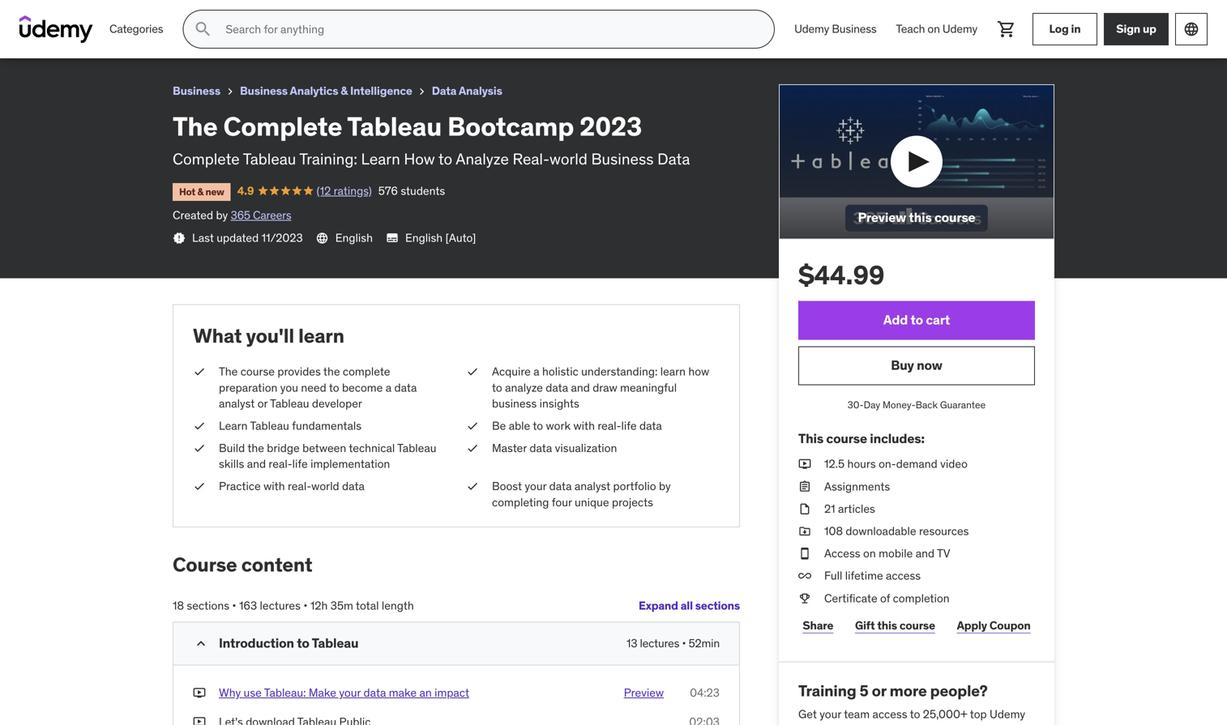 Task type: locate. For each thing, give the bounding box(es) containing it.
576 students up business 'link'
[[175, 28, 242, 43]]

365
[[231, 208, 250, 223]]

1 vertical spatial life
[[292, 457, 308, 471]]

2 horizontal spatial udemy
[[990, 707, 1025, 722]]

english right closed captions icon
[[405, 230, 443, 245]]

0 horizontal spatial &
[[38, 30, 44, 43]]

analyst down 'preparation'
[[219, 396, 255, 411]]

business inside the complete tableau bootcamp 2023 complete tableau training: learn how to analyze real-world business data
[[591, 149, 654, 169]]

complete down 'analytics'
[[223, 110, 342, 142]]

(12 ratings) down training:
[[317, 183, 372, 198]]

and
[[571, 380, 590, 395], [247, 457, 266, 471], [916, 546, 935, 561]]

0 horizontal spatial the
[[247, 441, 264, 456]]

on up full lifetime access
[[863, 546, 876, 561]]

xsmall image for 12.5 hours on-demand video
[[798, 457, 811, 472]]

the inside build the bridge between technical tableau skills and real-life implementation
[[247, 441, 264, 456]]

anywhere.
[[887, 723, 938, 725]]

1 horizontal spatial new
[[205, 185, 224, 198]]

the for the complete tableau bootcamp 2023
[[13, 7, 36, 24]]

total
[[356, 598, 379, 613]]

students
[[197, 28, 242, 43], [401, 183, 445, 198]]

0 horizontal spatial new
[[46, 30, 65, 43]]

world
[[550, 149, 588, 169], [311, 479, 339, 494]]

576 students down how
[[378, 183, 445, 198]]

xsmall image left access
[[798, 546, 811, 562]]

1 horizontal spatial analyst
[[575, 479, 610, 494]]

expand
[[639, 598, 678, 613]]

data down meaningful
[[639, 419, 662, 433]]

(12 down the complete tableau bootcamp 2023
[[113, 28, 127, 43]]

analyst inside boost your data analyst portfolio by completing four unique projects
[[575, 479, 610, 494]]

to up developer
[[329, 380, 339, 395]]

576 students
[[175, 28, 242, 43], [378, 183, 445, 198]]

0 vertical spatial and
[[571, 380, 590, 395]]

1 horizontal spatial your
[[525, 479, 546, 494]]

new down the complete tableau bootcamp 2023
[[46, 30, 65, 43]]

0 vertical spatial 576
[[175, 28, 194, 43]]

bootcamp up business 'link'
[[152, 7, 216, 24]]

life down meaningful
[[621, 419, 637, 433]]

new
[[46, 30, 65, 43], [205, 185, 224, 198]]

1 horizontal spatial &
[[197, 185, 203, 198]]

0 vertical spatial a
[[534, 364, 540, 379]]

1 horizontal spatial bootcamp
[[447, 110, 574, 142]]

xsmall image for assignments
[[798, 479, 811, 495]]

students down how
[[401, 183, 445, 198]]

0 horizontal spatial analyst
[[219, 396, 255, 411]]

xsmall image left practice
[[193, 479, 206, 495]]

2 vertical spatial real-
[[288, 479, 311, 494]]

0 vertical spatial complete
[[39, 7, 99, 24]]

the right build at the bottom of the page
[[247, 441, 264, 456]]

data up insights
[[546, 380, 568, 395]]

1 vertical spatial data
[[657, 149, 690, 169]]

0 vertical spatial 4.9
[[78, 28, 94, 43]]

a inside acquire a holistic understanding: learn how to analyze data and draw meaningful business insights
[[534, 364, 540, 379]]

data right the become
[[394, 380, 417, 395]]

learn up provides
[[298, 324, 344, 348]]

your up completing
[[525, 479, 546, 494]]

udemy
[[794, 22, 829, 36], [943, 22, 977, 36], [990, 707, 1025, 722]]

1 horizontal spatial (12
[[317, 183, 331, 198]]

new up created by 365 careers
[[205, 185, 224, 198]]

full lifetime access
[[824, 569, 921, 583]]

18
[[173, 598, 184, 613]]

analyst
[[219, 396, 255, 411], [575, 479, 610, 494]]

practice
[[219, 479, 261, 494]]

25,000+
[[923, 707, 968, 722]]

mobile
[[879, 546, 913, 561]]

four
[[552, 495, 572, 510]]

to inside training 5 or more people? get your team access to 25,000+ top udemy courses anytime, anywhere.
[[910, 707, 920, 722]]

576 right 'categories' dropdown button
[[175, 28, 194, 43]]

0 horizontal spatial or
[[257, 396, 268, 411]]

1 vertical spatial this
[[877, 618, 897, 633]]

the for the course provides the complete preparation you need to become a data analyst or tableau developer
[[219, 364, 238, 379]]

0 vertical spatial the
[[323, 364, 340, 379]]

0 vertical spatial (12 ratings)
[[113, 28, 168, 43]]

2 horizontal spatial •
[[682, 636, 686, 651]]

• for 18
[[232, 598, 236, 613]]

tableau right technical
[[397, 441, 436, 456]]

money-
[[883, 399, 916, 411]]

0 horizontal spatial world
[[311, 479, 339, 494]]

real- down bridge
[[269, 457, 292, 471]]

0 vertical spatial students
[[197, 28, 242, 43]]

data inside boost your data analyst portfolio by completing four unique projects
[[549, 479, 572, 494]]

0 horizontal spatial your
[[339, 686, 361, 700]]

data inside the complete tableau bootcamp 2023 complete tableau training: learn how to analyze real-world business data
[[657, 149, 690, 169]]

and inside acquire a holistic understanding: learn how to analyze data and draw meaningful business insights
[[571, 380, 590, 395]]

0 horizontal spatial by
[[216, 208, 228, 223]]

in
[[1071, 22, 1081, 36]]

1 vertical spatial the
[[247, 441, 264, 456]]

0 horizontal spatial life
[[292, 457, 308, 471]]

tableau down you
[[270, 396, 309, 411]]

1 vertical spatial lectures
[[640, 636, 679, 651]]

0 vertical spatial the
[[13, 7, 36, 24]]

back
[[916, 399, 938, 411]]

impact
[[434, 686, 469, 700]]

0 horizontal spatial 576 students
[[175, 28, 242, 43]]

life down bridge
[[292, 457, 308, 471]]

submit search image
[[193, 19, 213, 39]]

gift this course
[[855, 618, 935, 633]]

english for english
[[335, 230, 373, 245]]

bootcamp for the complete tableau bootcamp 2023
[[152, 7, 216, 24]]

learn left how
[[660, 364, 686, 379]]

1 vertical spatial learn
[[660, 364, 686, 379]]

a up analyze
[[534, 364, 540, 379]]

assignments
[[824, 479, 890, 494]]

your up courses
[[820, 707, 841, 722]]

english right course language 'icon'
[[335, 230, 373, 245]]

students up business 'link'
[[197, 28, 242, 43]]

1 horizontal spatial this
[[909, 209, 932, 226]]

real-
[[513, 149, 550, 169]]

1 horizontal spatial the
[[323, 364, 340, 379]]

your inside training 5 or more people? get your team access to 25,000+ top udemy courses anytime, anywhere.
[[820, 707, 841, 722]]

this inside button
[[909, 209, 932, 226]]

preview down 13
[[624, 686, 664, 700]]

1 horizontal spatial lectures
[[640, 636, 679, 651]]

to right how
[[438, 149, 452, 169]]

top
[[970, 707, 987, 722]]

0 horizontal spatial the
[[13, 7, 36, 24]]

2 horizontal spatial the
[[219, 364, 238, 379]]

courses
[[798, 723, 838, 725]]

1 horizontal spatial by
[[659, 479, 671, 494]]

how
[[688, 364, 709, 379]]

1 vertical spatial your
[[339, 686, 361, 700]]

ratings) down training:
[[334, 183, 372, 198]]

hot
[[19, 30, 36, 43], [179, 185, 195, 198]]

complete for the complete tableau bootcamp 2023
[[39, 7, 99, 24]]

complete left categories
[[39, 7, 99, 24]]

0 horizontal spatial learn
[[298, 324, 344, 348]]

by right 'portfolio'
[[659, 479, 671, 494]]

bootcamp inside the complete tableau bootcamp 2023 complete tableau training: learn how to analyze real-world business data
[[447, 110, 574, 142]]

0 vertical spatial &
[[38, 30, 44, 43]]

1 vertical spatial the
[[173, 110, 218, 142]]

1 vertical spatial bootcamp
[[447, 110, 574, 142]]

learn left how
[[361, 149, 400, 169]]

4.9 up 365
[[237, 183, 254, 198]]

0 horizontal spatial on
[[863, 546, 876, 561]]

0 vertical spatial new
[[46, 30, 65, 43]]

1 horizontal spatial world
[[550, 149, 588, 169]]

2 sections from the left
[[187, 598, 229, 613]]

by
[[216, 208, 228, 223], [659, 479, 671, 494]]

tv
[[937, 546, 950, 561]]

lectures right 13
[[640, 636, 679, 651]]

sign up link
[[1104, 13, 1169, 45]]

1 horizontal spatial preview
[[858, 209, 906, 226]]

udemy business link
[[785, 10, 886, 49]]

get
[[798, 707, 817, 722]]

sections
[[695, 598, 740, 613], [187, 598, 229, 613]]

to left cart
[[911, 312, 923, 328]]

1 english from the left
[[335, 230, 373, 245]]

1 vertical spatial new
[[205, 185, 224, 198]]

30-day money-back guarantee
[[848, 399, 986, 411]]

1 horizontal spatial with
[[573, 419, 595, 433]]

implementation
[[310, 457, 390, 471]]

2023 inside the complete tableau bootcamp 2023 complete tableau training: learn how to analyze real-world business data
[[580, 110, 642, 142]]

bootcamp up real-
[[447, 110, 574, 142]]

4.9 down the complete tableau bootcamp 2023
[[78, 28, 94, 43]]

&
[[38, 30, 44, 43], [341, 83, 348, 98], [197, 185, 203, 198]]

xsmall image for master data visualization
[[466, 441, 479, 456]]

0 horizontal spatial ratings)
[[130, 28, 168, 43]]

30-
[[848, 399, 864, 411]]

your right make
[[339, 686, 361, 700]]

1 sections from the left
[[695, 598, 740, 613]]

preview up $44.99
[[858, 209, 906, 226]]

0 horizontal spatial data
[[432, 83, 457, 98]]

articles
[[838, 502, 875, 516]]

understanding:
[[581, 364, 658, 379]]

course
[[935, 209, 975, 226], [241, 364, 275, 379], [826, 430, 867, 447], [900, 618, 935, 633]]

1 vertical spatial by
[[659, 479, 671, 494]]

2 english from the left
[[405, 230, 443, 245]]

0 vertical spatial on
[[928, 22, 940, 36]]

you
[[280, 380, 298, 395]]

• left 52min
[[682, 636, 686, 651]]

ratings) down the complete tableau bootcamp 2023
[[130, 28, 168, 43]]

udemy image
[[19, 15, 93, 43]]

xsmall image left be
[[466, 418, 479, 434]]

this for gift
[[877, 618, 897, 633]]

to down the acquire
[[492, 380, 502, 395]]

by inside boost your data analyst portfolio by completing four unique projects
[[659, 479, 671, 494]]

or right 5
[[872, 681, 886, 701]]

access on mobile and tv
[[824, 546, 950, 561]]

data inside the course provides the complete preparation you need to become a data analyst or tableau developer
[[394, 380, 417, 395]]

and left draw at the bottom of page
[[571, 380, 590, 395]]

0 vertical spatial world
[[550, 149, 588, 169]]

xsmall image
[[224, 85, 237, 98], [466, 364, 479, 380], [466, 418, 479, 434], [193, 479, 206, 495], [466, 479, 479, 495], [798, 546, 811, 562], [798, 568, 811, 584], [193, 685, 206, 701]]

0 vertical spatial bootcamp
[[152, 7, 216, 24]]

to inside the course provides the complete preparation you need to become a data analyst or tableau developer
[[329, 380, 339, 395]]

preview
[[858, 209, 906, 226], [624, 686, 664, 700]]

xsmall image left the 'full'
[[798, 568, 811, 584]]

able
[[509, 419, 530, 433]]

1 horizontal spatial 4.9
[[237, 183, 254, 198]]

to inside $44.99 add to cart
[[911, 312, 923, 328]]

sections right all
[[695, 598, 740, 613]]

1 horizontal spatial learn
[[361, 149, 400, 169]]

sign
[[1116, 22, 1140, 36]]

full
[[824, 569, 842, 583]]

0 horizontal spatial sections
[[187, 598, 229, 613]]

the up need
[[323, 364, 340, 379]]

analyst inside the course provides the complete preparation you need to become a data analyst or tableau developer
[[219, 396, 255, 411]]

xsmall image for 108 downloadable resources
[[798, 524, 811, 539]]

• left 12h 35m
[[303, 598, 308, 613]]

(12
[[113, 28, 127, 43], [317, 183, 331, 198]]

on right teach
[[928, 22, 940, 36]]

shopping cart with 0 items image
[[997, 19, 1016, 39]]

real-
[[598, 419, 621, 433], [269, 457, 292, 471], [288, 479, 311, 494]]

complete for the complete tableau bootcamp 2023 complete tableau training: learn how to analyze real-world business data
[[223, 110, 342, 142]]

1 vertical spatial real-
[[269, 457, 292, 471]]

0 horizontal spatial •
[[232, 598, 236, 613]]

the inside the course provides the complete preparation you need to become a data analyst or tableau developer
[[219, 364, 238, 379]]

a right the become
[[386, 380, 392, 395]]

0 horizontal spatial preview
[[624, 686, 664, 700]]

sign up
[[1116, 22, 1156, 36]]

with right practice
[[263, 479, 285, 494]]

1 horizontal spatial students
[[401, 183, 445, 198]]

1 horizontal spatial the
[[173, 110, 218, 142]]

up
[[1143, 22, 1156, 36]]

access up anywhere.
[[872, 707, 907, 722]]

data up four
[[549, 479, 572, 494]]

and left "tv"
[[916, 546, 935, 561]]

insights
[[540, 396, 579, 411]]

preview for preview this course
[[858, 209, 906, 226]]

0 vertical spatial 576 students
[[175, 28, 242, 43]]

or down 'preparation'
[[257, 396, 268, 411]]

xsmall image for build the bridge between technical tableau skills and real-life implementation
[[193, 441, 206, 456]]

0 vertical spatial (12
[[113, 28, 127, 43]]

0 vertical spatial life
[[621, 419, 637, 433]]

this
[[798, 430, 824, 447]]

1 horizontal spatial (12 ratings)
[[317, 183, 372, 198]]

0 horizontal spatial english
[[335, 230, 373, 245]]

projects
[[612, 495, 653, 510]]

by left 365
[[216, 208, 228, 223]]

learn inside the complete tableau bootcamp 2023 complete tableau training: learn how to analyze real-world business data
[[361, 149, 400, 169]]

0 horizontal spatial and
[[247, 457, 266, 471]]

learn up build at the bottom of the page
[[219, 419, 248, 433]]

1 vertical spatial hot
[[179, 185, 195, 198]]

tableau
[[101, 7, 149, 24], [347, 110, 442, 142], [243, 149, 296, 169], [270, 396, 309, 411], [250, 419, 289, 433], [397, 441, 436, 456], [312, 635, 359, 652]]

1 vertical spatial (12
[[317, 183, 331, 198]]

0 vertical spatial your
[[525, 479, 546, 494]]

0 vertical spatial hot & new
[[19, 30, 65, 43]]

analyst up unique
[[575, 479, 610, 494]]

lectures right 163
[[260, 598, 301, 613]]

1 vertical spatial 576
[[378, 183, 398, 198]]

21 articles
[[824, 502, 875, 516]]

2 vertical spatial your
[[820, 707, 841, 722]]

preview inside preview this course button
[[858, 209, 906, 226]]

tableau inside the course provides the complete preparation you need to become a data analyst or tableau developer
[[270, 396, 309, 411]]

or
[[257, 396, 268, 411], [872, 681, 886, 701]]

1 vertical spatial learn
[[219, 419, 248, 433]]

1 horizontal spatial hot
[[179, 185, 195, 198]]

ratings)
[[130, 28, 168, 43], [334, 183, 372, 198]]

access
[[886, 569, 921, 583], [872, 707, 907, 722]]

categories button
[[100, 10, 173, 49]]

tableau inside build the bridge between technical tableau skills and real-life implementation
[[397, 441, 436, 456]]

introduction to tableau
[[219, 635, 359, 652]]

xsmall image left boost at the left bottom of the page
[[466, 479, 479, 495]]

real- down build the bridge between technical tableau skills and real-life implementation
[[288, 479, 311, 494]]

0 vertical spatial with
[[573, 419, 595, 433]]

12.5 hours on-demand video
[[824, 457, 968, 472]]

(12 ratings) down the complete tableau bootcamp 2023
[[113, 28, 168, 43]]

1 horizontal spatial udemy
[[943, 22, 977, 36]]

1 vertical spatial &
[[341, 83, 348, 98]]

2 horizontal spatial &
[[341, 83, 348, 98]]

1 horizontal spatial on
[[928, 22, 940, 36]]

0 horizontal spatial students
[[197, 28, 242, 43]]

master
[[492, 441, 527, 456]]

between
[[302, 441, 346, 456]]

1 horizontal spatial hot & new
[[179, 185, 224, 198]]

or inside the course provides the complete preparation you need to become a data analyst or tableau developer
[[257, 396, 268, 411]]

world inside the complete tableau bootcamp 2023 complete tableau training: learn how to analyze real-world business data
[[550, 149, 588, 169]]

and right "skills"
[[247, 457, 266, 471]]

(12 down training:
[[317, 183, 331, 198]]

last
[[192, 230, 214, 245]]

complete up 'created'
[[173, 149, 240, 169]]

with up visualization
[[573, 419, 595, 433]]

how
[[404, 149, 435, 169]]

data left the make
[[364, 686, 386, 700]]

why
[[219, 686, 241, 700]]

to
[[438, 149, 452, 169], [911, 312, 923, 328], [329, 380, 339, 395], [492, 380, 502, 395], [533, 419, 543, 433], [297, 635, 309, 652], [910, 707, 920, 722]]

0 vertical spatial analyst
[[219, 396, 255, 411]]

make
[[309, 686, 336, 700]]

the inside the complete tableau bootcamp 2023 complete tableau training: learn how to analyze real-world business data
[[173, 110, 218, 142]]

complete
[[39, 7, 99, 24], [223, 110, 342, 142], [173, 149, 240, 169]]

sections right 18
[[187, 598, 229, 613]]

xsmall image
[[416, 85, 429, 98], [173, 232, 186, 245], [193, 364, 206, 380], [193, 418, 206, 434], [193, 441, 206, 456], [466, 441, 479, 456], [798, 457, 811, 472], [798, 479, 811, 495], [798, 501, 811, 517], [798, 524, 811, 539], [798, 591, 811, 607], [193, 714, 206, 725]]

1 vertical spatial access
[[872, 707, 907, 722]]

• left 163
[[232, 598, 236, 613]]

0 vertical spatial or
[[257, 396, 268, 411]]

to up anywhere.
[[910, 707, 920, 722]]

access down mobile at right bottom
[[886, 569, 921, 583]]

to inside the complete tableau bootcamp 2023 complete tableau training: learn how to analyze real-world business data
[[438, 149, 452, 169]]

xsmall image left the acquire
[[466, 364, 479, 380]]

bootcamp for the complete tableau bootcamp 2023 complete tableau training: learn how to analyze real-world business data
[[447, 110, 574, 142]]

this course includes:
[[798, 430, 925, 447]]

preview this course button
[[779, 84, 1054, 239]]

your inside boost your data analyst portfolio by completing four unique projects
[[525, 479, 546, 494]]

the complete tableau bootcamp 2023 complete tableau training: learn how to analyze real-world business data
[[173, 110, 690, 169]]

analysis
[[459, 83, 502, 98]]

0 vertical spatial learn
[[361, 149, 400, 169]]

576 up closed captions icon
[[378, 183, 398, 198]]

udemy inside training 5 or more people? get your team access to 25,000+ top udemy courses anytime, anywhere.
[[990, 707, 1025, 722]]

more
[[890, 681, 927, 701]]

real- up visualization
[[598, 419, 621, 433]]



Task type: describe. For each thing, give the bounding box(es) containing it.
day
[[864, 399, 880, 411]]

52min
[[689, 636, 720, 651]]

2023 for the complete tableau bootcamp 2023
[[219, 7, 250, 24]]

english for english [auto]
[[405, 230, 443, 245]]

developer
[[312, 396, 362, 411]]

365 careers link
[[231, 208, 291, 223]]

data analysis link
[[432, 81, 502, 101]]

log
[[1049, 22, 1069, 36]]

xsmall image for acquire a holistic understanding: learn how to analyze data and draw meaningful business insights
[[466, 364, 479, 380]]

0 horizontal spatial 576
[[175, 28, 194, 43]]

2 vertical spatial &
[[197, 185, 203, 198]]

learn tableau fundamentals
[[219, 419, 362, 433]]

the course provides the complete preparation you need to become a data analyst or tableau developer
[[219, 364, 417, 411]]

last updated 11/2023
[[192, 230, 303, 245]]

xsmall image for access on mobile and tv
[[798, 546, 811, 562]]

Search for anything text field
[[222, 15, 755, 43]]

0 horizontal spatial udemy
[[794, 22, 829, 36]]

xsmall image for 21 articles
[[798, 501, 811, 517]]

13
[[627, 636, 637, 651]]

to down 18 sections • 163 lectures • 12h 35m total length
[[297, 635, 309, 652]]

need
[[301, 380, 326, 395]]

access inside training 5 or more people? get your team access to 25,000+ top udemy courses anytime, anywhere.
[[872, 707, 907, 722]]

downloadable
[[846, 524, 916, 539]]

tableau up careers in the top left of the page
[[243, 149, 296, 169]]

business analytics & intelligence link
[[240, 81, 412, 101]]

data analysis
[[432, 83, 502, 98]]

data inside acquire a holistic understanding: learn how to analyze data and draw meaningful business insights
[[546, 380, 568, 395]]

introduction
[[219, 635, 294, 652]]

teach on udemy link
[[886, 10, 987, 49]]

training
[[798, 681, 856, 701]]

163
[[239, 598, 257, 613]]

apply coupon button
[[953, 610, 1035, 642]]

to inside acquire a holistic understanding: learn how to analyze data and draw meaningful business insights
[[492, 380, 502, 395]]

the for the complete tableau bootcamp 2023 complete tableau training: learn how to analyze real-world business data
[[173, 110, 218, 142]]

includes:
[[870, 430, 925, 447]]

choose a language image
[[1183, 21, 1200, 37]]

anytime,
[[841, 723, 884, 725]]

data down work
[[530, 441, 552, 456]]

course inside button
[[935, 209, 975, 226]]

buy
[[891, 357, 914, 374]]

team
[[844, 707, 870, 722]]

closed captions image
[[386, 231, 399, 244]]

this for preview
[[909, 209, 932, 226]]

xsmall image right business 'link'
[[224, 85, 237, 98]]

certificate of completion
[[824, 591, 950, 606]]

xsmall image for practice with real-world data
[[193, 479, 206, 495]]

certificate
[[824, 591, 877, 606]]

course language image
[[316, 232, 329, 245]]

demand
[[896, 457, 938, 472]]

0 vertical spatial real-
[[598, 419, 621, 433]]

updated
[[217, 230, 259, 245]]

your inside button
[[339, 686, 361, 700]]

expand all sections button
[[639, 590, 740, 622]]

you'll
[[246, 324, 294, 348]]

0 vertical spatial lectures
[[260, 598, 301, 613]]

2023 for the complete tableau bootcamp 2023 complete tableau training: learn how to analyze real-world business data
[[580, 110, 642, 142]]

on-
[[879, 457, 896, 472]]

course inside the course provides the complete preparation you need to become a data analyst or tableau developer
[[241, 364, 275, 379]]

what
[[193, 324, 242, 348]]

0 vertical spatial access
[[886, 569, 921, 583]]

xsmall image for last updated 11/2023
[[173, 232, 186, 245]]

tableau down intelligence
[[347, 110, 442, 142]]

work
[[546, 419, 571, 433]]

holistic
[[542, 364, 579, 379]]

learn inside acquire a holistic understanding: learn how to analyze data and draw meaningful business insights
[[660, 364, 686, 379]]

tableau up bridge
[[250, 419, 289, 433]]

1 horizontal spatial 576
[[378, 183, 398, 198]]

preview this course
[[858, 209, 975, 226]]

1 vertical spatial students
[[401, 183, 445, 198]]

meaningful
[[620, 380, 677, 395]]

share
[[803, 618, 833, 633]]

of
[[880, 591, 890, 606]]

add
[[883, 312, 908, 328]]

practice with real-world data
[[219, 479, 365, 494]]

people?
[[930, 681, 988, 701]]

1 vertical spatial ratings)
[[334, 183, 372, 198]]

visualization
[[555, 441, 617, 456]]

add to cart button
[[798, 301, 1035, 340]]

0 vertical spatial data
[[432, 83, 457, 98]]

xsmall image for full lifetime access
[[798, 568, 811, 584]]

english [auto]
[[405, 230, 476, 245]]

tableau down 12h 35m
[[312, 635, 359, 652]]

buy now
[[891, 357, 942, 374]]

1 horizontal spatial •
[[303, 598, 308, 613]]

[auto]
[[445, 230, 476, 245]]

cart
[[926, 312, 950, 328]]

xsmall image for the course provides the complete preparation you need to become a data analyst or tableau developer
[[193, 364, 206, 380]]

the complete tableau bootcamp 2023
[[13, 7, 250, 24]]

xsmall image for certificate of completion
[[798, 591, 811, 607]]

tableau right udemy image
[[101, 7, 149, 24]]

1 vertical spatial (12 ratings)
[[317, 183, 372, 198]]

bridge
[[267, 441, 300, 456]]

0 vertical spatial learn
[[298, 324, 344, 348]]

preview for preview
[[624, 686, 664, 700]]

boost your data analyst portfolio by completing four unique projects
[[492, 479, 671, 510]]

xsmall image for boost your data analyst portfolio by completing four unique projects
[[466, 479, 479, 495]]

draw
[[593, 380, 617, 395]]

data inside why use tableau: make your data make an impact button
[[364, 686, 386, 700]]

real- inside build the bridge between technical tableau skills and real-life implementation
[[269, 457, 292, 471]]

analytics
[[290, 83, 338, 98]]

build
[[219, 441, 245, 456]]

xsmall image left why
[[193, 685, 206, 701]]

buy now button
[[798, 346, 1035, 385]]

complete
[[343, 364, 390, 379]]

completing
[[492, 495, 549, 510]]

the inside the course provides the complete preparation you need to become a data analyst or tableau developer
[[323, 364, 340, 379]]

0 horizontal spatial 4.9
[[78, 28, 94, 43]]

course
[[173, 553, 237, 577]]

1 vertical spatial with
[[263, 479, 285, 494]]

• for 13
[[682, 636, 686, 651]]

an
[[419, 686, 432, 700]]

12.5
[[824, 457, 845, 472]]

1 horizontal spatial life
[[621, 419, 637, 433]]

udemy business
[[794, 22, 877, 36]]

108
[[824, 524, 843, 539]]

acquire a holistic understanding: learn how to analyze data and draw meaningful business insights
[[492, 364, 709, 411]]

fundamentals
[[292, 419, 362, 433]]

build the bridge between technical tableau skills and real-life implementation
[[219, 441, 436, 471]]

training 5 or more people? get your team access to 25,000+ top udemy courses anytime, anywhere.
[[798, 681, 1025, 725]]

log in link
[[1033, 13, 1097, 45]]

on for access
[[863, 546, 876, 561]]

acquire
[[492, 364, 531, 379]]

small image
[[193, 636, 209, 652]]

course content
[[173, 553, 312, 577]]

0 horizontal spatial hot
[[19, 30, 36, 43]]

a inside the course provides the complete preparation you need to become a data analyst or tableau developer
[[386, 380, 392, 395]]

boost
[[492, 479, 522, 494]]

apply
[[957, 618, 987, 633]]

2 vertical spatial complete
[[173, 149, 240, 169]]

apply coupon
[[957, 618, 1031, 633]]

sections inside dropdown button
[[695, 598, 740, 613]]

1 vertical spatial 576 students
[[378, 183, 445, 198]]

$44.99 add to cart
[[798, 259, 950, 328]]

and inside build the bridge between technical tableau skills and real-life implementation
[[247, 457, 266, 471]]

or inside training 5 or more people? get your team access to 25,000+ top udemy courses anytime, anywhere.
[[872, 681, 886, 701]]

be
[[492, 419, 506, 433]]

108 downloadable resources
[[824, 524, 969, 539]]

expand all sections
[[639, 598, 740, 613]]

why use tableau: make your data make an impact button
[[219, 685, 469, 701]]

0 horizontal spatial (12 ratings)
[[113, 28, 168, 43]]

skills
[[219, 457, 244, 471]]

business
[[492, 396, 537, 411]]

0 vertical spatial ratings)
[[130, 28, 168, 43]]

data down implementation
[[342, 479, 365, 494]]

make
[[389, 686, 417, 700]]

provides
[[277, 364, 321, 379]]

xsmall image for be able to work with real-life data
[[466, 418, 479, 434]]

life inside build the bridge between technical tableau skills and real-life implementation
[[292, 457, 308, 471]]

to right able
[[533, 419, 543, 433]]

2 horizontal spatial and
[[916, 546, 935, 561]]

1 vertical spatial hot & new
[[179, 185, 224, 198]]

on for teach
[[928, 22, 940, 36]]

business link
[[173, 81, 220, 101]]

xsmall image for learn tableau fundamentals
[[193, 418, 206, 434]]



Task type: vqa. For each thing, say whether or not it's contained in the screenshot.
to inside the The course provides the complete preparation you need to become a data analyst or Tableau developer
yes



